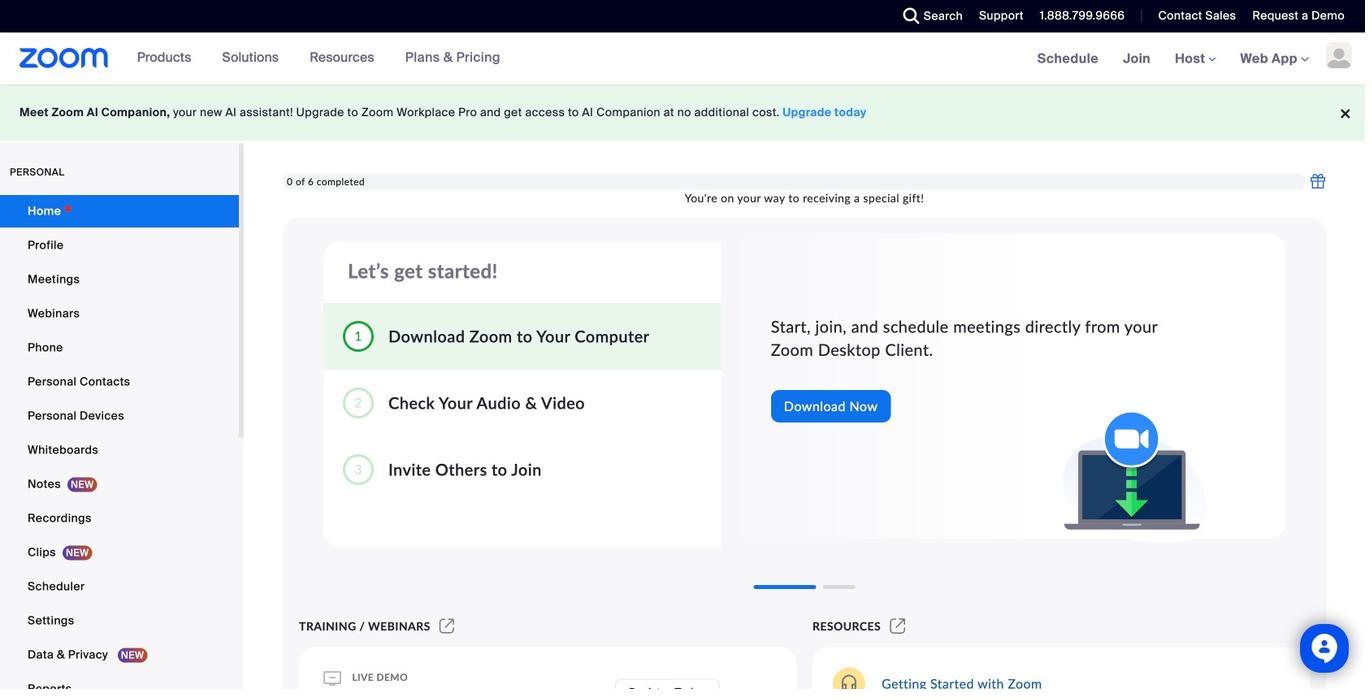 Task type: describe. For each thing, give the bounding box(es) containing it.
personal menu menu
[[0, 195, 239, 689]]

meetings navigation
[[1026, 33, 1366, 86]]

window new image
[[888, 619, 908, 633]]

zoom logo image
[[20, 48, 109, 68]]



Task type: locate. For each thing, give the bounding box(es) containing it.
footer
[[0, 85, 1366, 141]]

product information navigation
[[125, 33, 513, 85]]

window new image
[[437, 619, 457, 633]]

banner
[[0, 33, 1366, 86]]

profile picture image
[[1327, 42, 1353, 68]]



Task type: vqa. For each thing, say whether or not it's contained in the screenshot.
banner
yes



